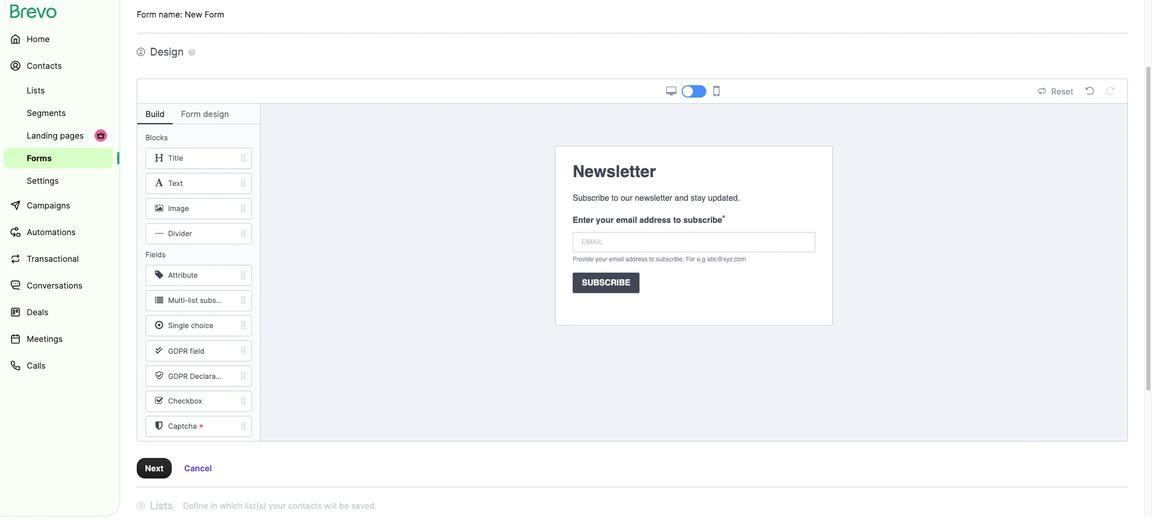 Task type: describe. For each thing, give the bounding box(es) containing it.
single choice button
[[137, 316, 260, 337]]

attribute button
[[137, 265, 260, 286]]

campaigns link
[[4, 193, 113, 218]]

deals link
[[4, 300, 113, 325]]

newsletter
[[635, 194, 672, 203]]

meetings
[[27, 334, 63, 344]]

forms link
[[4, 148, 113, 169]]

provide your email address to subscribe. for e.g abc@xyz.com
[[573, 256, 746, 263]]

title button
[[137, 148, 260, 169]]

next button
[[137, 459, 172, 479]]

settings link
[[4, 171, 113, 191]]

automations
[[27, 227, 76, 238]]

multi-list subscription button
[[137, 290, 260, 312]]

segments
[[27, 108, 66, 118]]

multi-
[[168, 296, 188, 305]]

enter
[[573, 216, 594, 225]]

checkbox
[[168, 397, 202, 406]]

gdpr for gdpr field
[[168, 347, 188, 356]]

2 vertical spatial your
[[269, 501, 286, 512]]

multi-list subscription
[[168, 296, 242, 305]]

segments link
[[4, 103, 113, 123]]

Subscribe to our newsletter and stay updated. text field
[[573, 192, 815, 205]]

to inside text box
[[612, 194, 618, 203]]

settings
[[27, 176, 59, 186]]

calls link
[[4, 354, 113, 378]]

declaration
[[190, 372, 229, 381]]

to for subscribe
[[673, 216, 681, 225]]

newsletter
[[573, 162, 656, 181]]

landing
[[27, 131, 58, 141]]

:
[[180, 9, 182, 20]]

reset
[[1051, 86, 1073, 96]]

build link
[[137, 104, 173, 124]]

transactional
[[27, 254, 79, 264]]

field
[[190, 347, 204, 356]]

home link
[[4, 27, 113, 51]]

next
[[145, 464, 164, 474]]

will
[[324, 501, 337, 512]]

define
[[183, 501, 208, 512]]

captcha button
[[137, 416, 260, 437]]

Newsletter text field
[[573, 159, 815, 184]]

gdpr field button
[[137, 341, 260, 362]]

conversations
[[27, 281, 82, 291]]

0 horizontal spatial lists
[[27, 85, 45, 96]]

form design link
[[173, 104, 237, 124]]

automations link
[[4, 220, 113, 245]]

subscription
[[200, 296, 242, 305]]

subscribe
[[573, 194, 609, 203]]

form name : new form
[[137, 9, 224, 20]]

design
[[203, 109, 229, 119]]

2 horizontal spatial form
[[205, 9, 224, 20]]

list
[[188, 296, 198, 305]]

gdpr field
[[168, 347, 204, 356]]

single choice
[[168, 321, 213, 330]]

for
[[686, 256, 695, 263]]

contacts
[[288, 501, 322, 512]]

build
[[145, 109, 165, 119]]

left___rvooi image
[[97, 132, 105, 140]]

cancel button
[[176, 459, 220, 479]]

which
[[220, 501, 243, 512]]

pages
[[60, 131, 84, 141]]



Task type: vqa. For each thing, say whether or not it's contained in the screenshot.
reports to the top
no



Task type: locate. For each thing, give the bounding box(es) containing it.
our
[[621, 194, 633, 203]]

form for name
[[137, 9, 156, 20]]

2 gdpr from the top
[[168, 372, 188, 381]]

1 vertical spatial lists
[[150, 500, 173, 513]]

0 vertical spatial email
[[616, 216, 637, 225]]

lists
[[27, 85, 45, 96], [150, 500, 173, 513]]

your for provide
[[595, 256, 607, 263]]

checkbox button
[[137, 391, 260, 412]]

0 horizontal spatial form
[[137, 9, 156, 20]]

choice
[[191, 321, 213, 330]]

design
[[150, 46, 184, 58]]

3
[[139, 502, 143, 510]]

reset button
[[1035, 85, 1077, 98]]

title
[[168, 154, 183, 163]]

blocks
[[145, 133, 168, 142]]

conversations link
[[4, 273, 113, 298]]

1 gdpr from the top
[[168, 347, 188, 356]]

campaigns
[[27, 200, 70, 211]]

email
[[616, 216, 637, 225], [609, 256, 624, 263]]

form left design
[[181, 109, 201, 119]]

address
[[639, 216, 671, 225], [626, 256, 647, 263]]

your right list(s)
[[269, 501, 286, 512]]

newsletter button
[[564, 155, 824, 188]]

divider button
[[137, 224, 260, 245]]

subscribe button
[[564, 269, 824, 298]]

text
[[168, 179, 183, 188]]

to left subscribe.
[[649, 256, 654, 263]]

updated.
[[708, 194, 740, 203]]

form for design
[[181, 109, 201, 119]]

text button
[[137, 173, 260, 194]]

1 horizontal spatial to
[[649, 256, 654, 263]]

1 horizontal spatial form
[[181, 109, 201, 119]]

to for subscribe.
[[649, 256, 654, 263]]

and
[[675, 194, 688, 203]]

saved.
[[351, 501, 377, 512]]

0 vertical spatial lists
[[27, 85, 45, 96]]

contacts link
[[4, 53, 113, 78]]

gdpr up checkbox
[[168, 372, 188, 381]]

subscribe
[[582, 279, 630, 288]]

meetings link
[[4, 327, 113, 352]]

gdpr declaration button
[[137, 366, 260, 387]]

fields
[[145, 250, 166, 259]]

email up subscribe
[[609, 256, 624, 263]]

address down subscribe to our newsletter and stay updated. at the top of page
[[639, 216, 671, 225]]

lists up the segments
[[27, 85, 45, 96]]

contacts
[[27, 61, 62, 71]]

form right new
[[205, 9, 224, 20]]

lists right 3
[[150, 500, 173, 513]]

forms
[[27, 153, 52, 163]]

enter your email address to subscribe
[[573, 216, 722, 225]]

gdpr left field
[[168, 347, 188, 356]]

to
[[612, 194, 618, 203], [673, 216, 681, 225], [649, 256, 654, 263]]

form design
[[181, 109, 229, 119]]

form left name
[[137, 9, 156, 20]]

landing pages link
[[4, 125, 113, 146]]

email for enter
[[616, 216, 637, 225]]

1 vertical spatial gdpr
[[168, 372, 188, 381]]

abc@xyz.com
[[707, 256, 746, 263]]

be
[[339, 501, 349, 512]]

your
[[596, 216, 614, 225], [595, 256, 607, 263], [269, 501, 286, 512]]

1 vertical spatial email
[[609, 256, 624, 263]]

address for subscribe
[[639, 216, 671, 225]]

home
[[27, 34, 50, 44]]

gdpr for gdpr declaration
[[168, 372, 188, 381]]

1 vertical spatial address
[[626, 256, 647, 263]]

image
[[168, 204, 189, 213]]

subscribe.
[[656, 256, 684, 263]]

in
[[211, 501, 217, 512]]

e.g
[[697, 256, 705, 263]]

your right the enter
[[596, 216, 614, 225]]

subscribe to our newsletter and stay updated. button
[[564, 188, 824, 209]]

provide
[[573, 256, 594, 263]]

2
[[139, 48, 143, 56]]

gdpr declaration
[[168, 372, 229, 381]]

1 horizontal spatial lists
[[150, 500, 173, 513]]

0 vertical spatial gdpr
[[168, 347, 188, 356]]

list(s)
[[245, 501, 266, 512]]

single
[[168, 321, 189, 330]]

gdpr
[[168, 347, 188, 356], [168, 372, 188, 381]]

address left subscribe.
[[626, 256, 647, 263]]

to left our
[[612, 194, 618, 203]]

image button
[[137, 198, 260, 220]]

email down our
[[616, 216, 637, 225]]

name
[[159, 9, 180, 20]]

email for provide
[[609, 256, 624, 263]]

subscribe
[[683, 216, 722, 225]]

to down and
[[673, 216, 681, 225]]

2 horizontal spatial to
[[673, 216, 681, 225]]

your right provide
[[595, 256, 607, 263]]

define in which list(s) your contacts will be saved.
[[183, 501, 377, 512]]

your for enter
[[596, 216, 614, 225]]

0 vertical spatial your
[[596, 216, 614, 225]]

form
[[137, 9, 156, 20], [205, 9, 224, 20], [181, 109, 201, 119]]

1 vertical spatial your
[[595, 256, 607, 263]]

attribute
[[168, 271, 198, 280]]

cancel
[[184, 464, 212, 474]]

stay
[[691, 194, 706, 203]]

deals
[[27, 307, 48, 318]]

subscribe to our newsletter and stay updated.
[[573, 194, 740, 203]]

1 vertical spatial to
[[673, 216, 681, 225]]

lists link
[[4, 80, 113, 101]]

None text field
[[573, 232, 815, 252]]

0 vertical spatial address
[[639, 216, 671, 225]]

2 vertical spatial to
[[649, 256, 654, 263]]

transactional link
[[4, 247, 113, 271]]

captcha
[[168, 422, 197, 431]]

address for subscribe.
[[626, 256, 647, 263]]

0 vertical spatial to
[[612, 194, 618, 203]]

0 horizontal spatial to
[[612, 194, 618, 203]]

calls
[[27, 361, 46, 371]]

divider
[[168, 229, 192, 238]]



